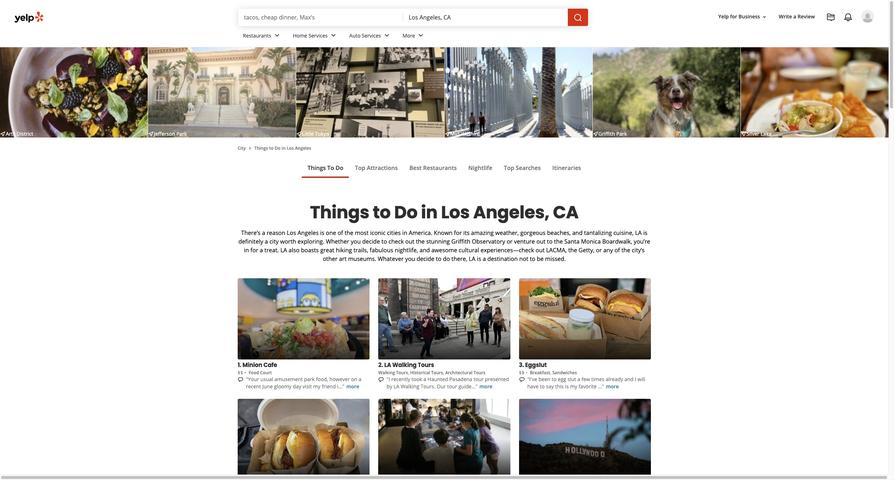 Task type: locate. For each thing, give the bounding box(es) containing it.
the left most
[[345, 229, 354, 237]]

"i recently took a haunted pasadena tour presented by la walking tours. our tour guide..."
[[387, 376, 509, 390]]

to up the lacma,
[[547, 238, 553, 246]]

16 speech v2 image
[[238, 377, 244, 383], [378, 377, 384, 383]]

amusement
[[275, 376, 303, 383]]

1 horizontal spatial $$
[[519, 370, 525, 376]]

for
[[730, 13, 737, 20], [454, 229, 462, 237], [251, 246, 258, 254]]

2 $$ from the left
[[519, 370, 525, 376]]

to up iconic
[[373, 201, 391, 225]]

16 location v2 image inside arts district 'link'
[[0, 131, 6, 137]]

a
[[794, 13, 797, 20], [262, 229, 265, 237], [265, 238, 268, 246], [260, 246, 263, 254], [483, 255, 486, 263], [359, 376, 362, 383], [424, 376, 426, 383], [578, 376, 580, 383]]

0 horizontal spatial or
[[507, 238, 513, 246]]

2 horizontal spatial ,
[[550, 370, 551, 376]]

3. eggslut link
[[519, 361, 547, 370]]

2 vertical spatial things
[[310, 201, 369, 225]]

0 vertical spatial tour
[[474, 376, 484, 383]]

missed.
[[545, 255, 566, 263]]

2 24 chevron down v2 image from the left
[[329, 31, 338, 40]]

gloomy
[[274, 383, 292, 390]]

and
[[572, 229, 583, 237], [420, 246, 430, 254], [625, 376, 634, 383]]

walking down took
[[401, 383, 419, 390]]

None field
[[244, 13, 397, 21], [409, 13, 562, 21]]

restaurants link
[[237, 26, 287, 47]]

business categories element
[[237, 26, 874, 47]]

for inside button
[[730, 13, 737, 20]]

sandwiches link
[[552, 370, 577, 376]]

1 16 location v2 image from the left
[[0, 131, 6, 137]]

none field "find"
[[244, 13, 397, 21]]

1 horizontal spatial you
[[405, 255, 415, 263]]

the
[[345, 229, 354, 237], [416, 238, 425, 246], [554, 238, 563, 246], [568, 246, 577, 254], [622, 246, 631, 254]]

none field near
[[409, 13, 562, 21]]

0 horizontal spatial categories element
[[378, 370, 486, 376]]

16 location v2 image
[[0, 131, 6, 137], [296, 131, 302, 137], [445, 131, 450, 137], [593, 131, 599, 137], [741, 131, 747, 137]]

for left its
[[454, 229, 462, 237]]

things right '16 chevron right v2' icon
[[254, 145, 268, 151]]

2 more link from the left
[[480, 383, 493, 390]]

angeles inside there's a reason los angeles is one of the most iconic cities in america. known for its amazing weather, gorgeous beaches, and tantalizing cuisine, la is definitely a city worth exploring. whether you decide to check out the stunning griffith observatory or venture out to the santa monica boardwalk, you're in for a treat. la also boasts great hiking trails, fabulous nightlife, and awesome cultural experiences—check out lacma, the getty, or any of the city's other art museums. whatever you decide to do there, la is a destination not to be missed.
[[298, 229, 319, 237]]

a left city
[[265, 238, 268, 246]]

los for angeles
[[287, 145, 294, 151]]

top
[[355, 164, 365, 172], [504, 164, 514, 172]]

you down the nightlife, on the bottom
[[405, 255, 415, 263]]

1 horizontal spatial my
[[570, 383, 577, 390]]

, left egg
[[550, 370, 551, 376]]

24 chevron down v2 image left auto
[[329, 31, 338, 40]]

and down 'stunning'
[[420, 246, 430, 254]]

for right yelp
[[730, 13, 737, 20]]

search image
[[574, 13, 582, 22]]

1 horizontal spatial more
[[480, 383, 493, 390]]

do
[[275, 145, 281, 151], [336, 164, 343, 172], [394, 201, 418, 225]]

walking
[[392, 361, 417, 370], [378, 370, 395, 376], [401, 383, 419, 390]]

1 more from the left
[[346, 383, 359, 390]]

is right "this"
[[565, 383, 569, 390]]

1 top from the left
[[355, 164, 365, 172]]

in up america.
[[421, 201, 438, 225]]

16 speech v2 image for 1. minion cafe
[[238, 377, 244, 383]]

do up cities
[[394, 201, 418, 225]]

services right home
[[309, 32, 328, 39]]

2 16 location v2 image from the left
[[296, 131, 302, 137]]

things for things to do in los angeles
[[254, 145, 268, 151]]

projects image
[[827, 13, 835, 22]]

, up our
[[443, 370, 444, 376]]

0 horizontal spatial $$
[[238, 370, 243, 376]]

1 horizontal spatial or
[[596, 246, 602, 254]]

$$ up 16 speech v2 image on the bottom of the page
[[519, 370, 525, 376]]

angeles up 'exploring.'
[[298, 229, 319, 237]]

is down cultural
[[477, 255, 481, 263]]

2 services from the left
[[362, 32, 381, 39]]

angeles down little
[[295, 145, 311, 151]]

1 horizontal spatial restaurants
[[423, 164, 457, 172]]

tour up guide..." at the right of the page
[[474, 376, 484, 383]]

food court
[[249, 370, 272, 376]]

a right write
[[794, 13, 797, 20]]

a left few
[[578, 376, 580, 383]]

recent
[[246, 383, 261, 390]]

2 horizontal spatial and
[[625, 376, 634, 383]]

to right '16 chevron right v2' icon
[[269, 145, 274, 151]]

2 vertical spatial walking
[[401, 383, 419, 390]]

do right the to
[[336, 164, 343, 172]]

presented
[[485, 376, 509, 383]]

1. minion cafe link
[[238, 361, 277, 370]]

1 vertical spatial decide
[[417, 255, 435, 263]]

1 services from the left
[[309, 32, 328, 39]]

most
[[355, 229, 369, 237]]

walking up walking tours link
[[392, 361, 417, 370]]

silver
[[747, 130, 760, 137]]

24 chevron down v2 image right more
[[417, 31, 425, 40]]

16 speech v2 image left '"your'
[[238, 377, 244, 383]]

0 horizontal spatial do
[[275, 145, 281, 151]]

16 location v2 image inside little tokyo link
[[296, 131, 302, 137]]

1 horizontal spatial top
[[504, 164, 514, 172]]

tour
[[474, 376, 484, 383], [447, 383, 457, 390]]

1 vertical spatial things
[[308, 164, 326, 172]]

griffith park
[[599, 130, 627, 137]]

out up be
[[536, 246, 545, 254]]

2 vertical spatial and
[[625, 376, 634, 383]]

1 horizontal spatial none field
[[409, 13, 562, 21]]

maria w. image
[[861, 10, 874, 23]]

been
[[539, 376, 551, 383]]

a left reason
[[262, 229, 265, 237]]

0 horizontal spatial restaurants
[[243, 32, 271, 39]]

0 horizontal spatial you
[[351, 238, 361, 246]]

0 horizontal spatial none field
[[244, 13, 397, 21]]

24 chevron down v2 image left home
[[273, 31, 281, 40]]

do for things to do in los angeles
[[275, 145, 281, 151]]

do for things to do in los angeles, ca
[[394, 201, 418, 225]]

"i've been to egg slut a few times already and i will have to say this is my favorite ..."
[[527, 376, 646, 390]]

hiking
[[336, 246, 352, 254]]

of up the whether
[[338, 229, 343, 237]]

things
[[254, 145, 268, 151], [308, 164, 326, 172], [310, 201, 369, 225]]

3.
[[519, 361, 524, 370]]

june
[[262, 383, 273, 390]]

to left be
[[530, 255, 536, 263]]

stunning
[[426, 238, 450, 246]]

this
[[555, 383, 564, 390]]

fabulous
[[370, 246, 393, 254]]

3 24 chevron down v2 image from the left
[[383, 31, 391, 40]]

1 vertical spatial restaurants
[[423, 164, 457, 172]]

16 location v2 image for silver
[[741, 131, 747, 137]]

2 horizontal spatial more link
[[606, 383, 619, 390]]

more down already at the right
[[606, 383, 619, 390]]

2 vertical spatial los
[[287, 229, 296, 237]]

more
[[346, 383, 359, 390], [480, 383, 493, 390], [606, 383, 619, 390]]

0 horizontal spatial more
[[346, 383, 359, 390]]

tour right our
[[447, 383, 457, 390]]

and inside '"i've been to egg slut a few times already and i will have to say this is my favorite ..."'
[[625, 376, 634, 383]]

home services link
[[287, 26, 344, 47]]

24 chevron down v2 image for auto services
[[383, 31, 391, 40]]

0 horizontal spatial tour
[[447, 383, 457, 390]]

0 vertical spatial things
[[254, 145, 268, 151]]

decide down iconic
[[362, 238, 380, 246]]

more link
[[346, 383, 359, 390], [480, 383, 493, 390], [606, 383, 619, 390]]

restaurants inside business categories element
[[243, 32, 271, 39]]

24 chevron down v2 image inside auto services link
[[383, 31, 391, 40]]

0 horizontal spatial ,
[[408, 370, 409, 376]]

2 my from the left
[[570, 383, 577, 390]]

lake
[[761, 130, 772, 137]]

24 chevron down v2 image right auto services
[[383, 31, 391, 40]]

art
[[339, 255, 347, 263]]

more down 'on'
[[346, 383, 359, 390]]

architectural
[[445, 370, 473, 376]]

tab list
[[238, 164, 651, 178]]

0 vertical spatial do
[[275, 145, 281, 151]]

1 24 chevron down v2 image from the left
[[273, 31, 281, 40]]

$$ inside 3. eggslut $$
[[519, 370, 525, 376]]

more link down already at the right
[[606, 383, 619, 390]]

4 24 chevron down v2 image from the left
[[417, 31, 425, 40]]

16 location v2 image inside silver lake link
[[741, 131, 747, 137]]

3 more from the left
[[606, 383, 619, 390]]

0 vertical spatial los
[[287, 145, 294, 151]]

1 my from the left
[[313, 383, 321, 390]]

the down america.
[[416, 238, 425, 246]]

2 park from the left
[[617, 130, 627, 137]]

1 16 speech v2 image from the left
[[238, 377, 244, 383]]

5 16 location v2 image from the left
[[741, 131, 747, 137]]

0 horizontal spatial park
[[176, 130, 187, 137]]

3 more link from the left
[[606, 383, 619, 390]]

0 horizontal spatial my
[[313, 383, 321, 390]]

0 horizontal spatial of
[[338, 229, 343, 237]]

slut
[[568, 376, 576, 383]]

"your usual amusement park food, however on a recent june gloomy day visit my friend i..."
[[246, 376, 362, 390]]

la inside 2. la walking tours walking tours , historical tours , architectural tours
[[384, 361, 391, 370]]

24 chevron down v2 image
[[273, 31, 281, 40], [329, 31, 338, 40], [383, 31, 391, 40], [417, 31, 425, 40]]

16 location v2 image for griffith
[[593, 131, 599, 137]]

los
[[287, 145, 294, 151], [441, 201, 470, 225], [287, 229, 296, 237]]

,
[[408, 370, 409, 376], [443, 370, 444, 376], [550, 370, 551, 376]]

categories element
[[378, 370, 486, 376], [530, 370, 577, 376]]

top attractions
[[355, 164, 398, 172]]

2 more from the left
[[480, 383, 493, 390]]

0 horizontal spatial services
[[309, 32, 328, 39]]

or up experiences—check at bottom right
[[507, 238, 513, 246]]

0 horizontal spatial for
[[251, 246, 258, 254]]

1 none field from the left
[[244, 13, 397, 21]]

more down presented
[[480, 383, 493, 390]]

there's a reason los angeles is one of the most iconic cities in america. known for its amazing weather, gorgeous beaches, and tantalizing cuisine, la is definitely a city worth exploring. whether you decide to check out the stunning griffith observatory or venture out to the santa monica boardwalk, you're in for a treat. la also boasts great hiking trails, fabulous nightlife, and awesome cultural experiences—check out lacma, the getty, or any of the city's other art museums. whatever you decide to do there, la is a destination not to be missed.
[[238, 229, 650, 263]]

1 horizontal spatial of
[[615, 246, 620, 254]]

top searches link
[[498, 164, 547, 178]]

1 horizontal spatial 16 speech v2 image
[[378, 377, 384, 383]]

is inside '"i've been to egg slut a few times already and i will have to say this is my favorite ..."'
[[565, 383, 569, 390]]

1 vertical spatial for
[[454, 229, 462, 237]]

visit
[[303, 383, 312, 390]]

16 speech v2 image
[[519, 377, 525, 383]]

0 vertical spatial and
[[572, 229, 583, 237]]

1 vertical spatial griffith
[[452, 238, 471, 246]]

2 16 speech v2 image from the left
[[378, 377, 384, 383]]

16 speech v2 image for 2. la walking tours
[[378, 377, 384, 383]]

of down boardwalk,
[[615, 246, 620, 254]]

my down the slut
[[570, 383, 577, 390]]

out down gorgeous at the right
[[537, 238, 546, 246]]

1 horizontal spatial griffith
[[599, 130, 615, 137]]

1 horizontal spatial do
[[336, 164, 343, 172]]

do right '16 chevron right v2' icon
[[275, 145, 281, 151]]

tours
[[418, 361, 434, 370], [396, 370, 408, 376], [431, 370, 443, 376], [474, 370, 486, 376]]

1 horizontal spatial park
[[617, 130, 627, 137]]

services right auto
[[362, 32, 381, 39]]

more
[[403, 32, 415, 39]]

4 16 location v2 image from the left
[[593, 131, 599, 137]]

cultural
[[459, 246, 479, 254]]

2 categories element from the left
[[530, 370, 577, 376]]

1 vertical spatial do
[[336, 164, 343, 172]]

i
[[635, 376, 636, 383]]

None search field
[[238, 9, 590, 26]]

0 vertical spatial angeles
[[295, 145, 311, 151]]

tours up guide..." at the right of the page
[[474, 370, 486, 376]]

$$ down 1.
[[238, 370, 243, 376]]

best restaurants link
[[404, 164, 463, 178]]

1 vertical spatial or
[[596, 246, 602, 254]]

la right 2.
[[384, 361, 391, 370]]

3 16 location v2 image from the left
[[445, 131, 450, 137]]

1 vertical spatial you
[[405, 255, 415, 263]]

16 location v2 image
[[148, 131, 154, 137]]

walking inside "i recently took a haunted pasadena tour presented by la walking tours. our tour guide..."
[[401, 383, 419, 390]]

yelp
[[719, 13, 729, 20]]

, left took
[[408, 370, 409, 376]]

2 , from the left
[[443, 370, 444, 376]]

1 $$ from the left
[[238, 370, 243, 376]]

best restaurants
[[409, 164, 457, 172]]

la right "by"
[[394, 383, 400, 390]]

destination
[[488, 255, 518, 263]]

more link down presented
[[480, 383, 493, 390]]

and left i
[[625, 376, 634, 383]]

our
[[437, 383, 446, 390]]

nightlife link
[[463, 164, 498, 178]]

0 vertical spatial restaurants
[[243, 32, 271, 39]]

1 horizontal spatial more link
[[480, 383, 493, 390]]

0 horizontal spatial decide
[[362, 238, 380, 246]]

16 speech v2 image left "i
[[378, 377, 384, 383]]

2 horizontal spatial do
[[394, 201, 418, 225]]

0 horizontal spatial top
[[355, 164, 365, 172]]

1 horizontal spatial decide
[[417, 255, 435, 263]]

1 more link from the left
[[346, 383, 359, 390]]

0 horizontal spatial 16 speech v2 image
[[238, 377, 244, 383]]

silver lake link
[[741, 130, 889, 138]]

more link down 'on'
[[346, 383, 359, 390]]

times
[[592, 376, 605, 383]]

16 location v2 image for arts
[[0, 131, 6, 137]]

1 horizontal spatial services
[[362, 32, 381, 39]]

park
[[304, 376, 315, 383]]

0 horizontal spatial and
[[420, 246, 430, 254]]

breakfast , sandwiches
[[530, 370, 577, 376]]

you up trails,
[[351, 238, 361, 246]]

be
[[537, 255, 544, 263]]

angeles,
[[473, 201, 550, 225]]

1 horizontal spatial categories element
[[530, 370, 577, 376]]

24 chevron down v2 image inside restaurants link
[[273, 31, 281, 40]]

auto services link
[[344, 26, 397, 47]]

1 horizontal spatial for
[[454, 229, 462, 237]]

1 vertical spatial tour
[[447, 383, 457, 390]]

city
[[270, 238, 279, 246]]

auto
[[349, 32, 361, 39]]

Near text field
[[409, 13, 562, 21]]

to
[[269, 145, 274, 151], [373, 201, 391, 225], [382, 238, 387, 246], [547, 238, 553, 246], [436, 255, 442, 263], [530, 255, 536, 263], [552, 376, 557, 383], [540, 383, 545, 390]]

24 chevron down v2 image for home services
[[329, 31, 338, 40]]

top left "searches"
[[504, 164, 514, 172]]

24 chevron down v2 image inside more link
[[417, 31, 425, 40]]

and up santa
[[572, 229, 583, 237]]

16 chevron down v2 image
[[762, 14, 767, 20]]

1 vertical spatial los
[[441, 201, 470, 225]]

top for top attractions
[[355, 164, 365, 172]]

2 horizontal spatial for
[[730, 13, 737, 20]]

things up one
[[310, 201, 369, 225]]

2 vertical spatial for
[[251, 246, 258, 254]]

my down food,
[[313, 383, 321, 390]]

or left "any"
[[596, 246, 602, 254]]

2 horizontal spatial more
[[606, 383, 619, 390]]

write a review link
[[776, 10, 818, 23]]

mid-
[[450, 130, 461, 137]]

haunted
[[428, 376, 448, 383]]

1 categories element from the left
[[378, 370, 486, 376]]

16 location v2 image inside griffith park link
[[593, 131, 599, 137]]

tours up our
[[431, 370, 443, 376]]

walking down 2.
[[378, 370, 395, 376]]

1 park from the left
[[176, 130, 187, 137]]

ca
[[553, 201, 579, 225]]

0 vertical spatial for
[[730, 13, 737, 20]]

services for home services
[[309, 32, 328, 39]]

1 horizontal spatial ,
[[443, 370, 444, 376]]

1 vertical spatial angeles
[[298, 229, 319, 237]]

park
[[176, 130, 187, 137], [617, 130, 627, 137]]

2 top from the left
[[504, 164, 514, 172]]

Find text field
[[244, 13, 397, 21]]

griffith park link
[[593, 130, 741, 138]]

a up tours.
[[424, 376, 426, 383]]

top left attractions
[[355, 164, 365, 172]]

categories element containing breakfast
[[530, 370, 577, 376]]

24 chevron down v2 image inside the home services link
[[329, 31, 338, 40]]

3. eggslut $$
[[519, 361, 547, 376]]

arts district link
[[0, 130, 148, 138]]

a right 'on'
[[359, 376, 362, 383]]

2 none field from the left
[[409, 13, 562, 21]]

is up the you're
[[643, 229, 648, 237]]

exploring.
[[298, 238, 325, 246]]

0 horizontal spatial more link
[[346, 383, 359, 390]]

"i
[[387, 376, 390, 383]]

16 location v2 image inside mid-wilshire link
[[445, 131, 450, 137]]

2 vertical spatial do
[[394, 201, 418, 225]]

1 vertical spatial and
[[420, 246, 430, 254]]

0 vertical spatial decide
[[362, 238, 380, 246]]

0 horizontal spatial griffith
[[452, 238, 471, 246]]

decide down awesome on the bottom of page
[[417, 255, 435, 263]]

"i've
[[527, 376, 537, 383]]

things left the to
[[308, 164, 326, 172]]

for down definitely
[[251, 246, 258, 254]]



Task type: vqa. For each thing, say whether or not it's contained in the screenshot.
leftmost tour
yes



Task type: describe. For each thing, give the bounding box(es) containing it.
cities
[[387, 229, 401, 237]]

in right '16 chevron right v2' icon
[[282, 145, 286, 151]]

2. la walking tours walking tours , historical tours , architectural tours
[[378, 361, 486, 376]]

on
[[351, 376, 357, 383]]

0 vertical spatial or
[[507, 238, 513, 246]]

monica
[[581, 238, 601, 246]]

do for things to do
[[336, 164, 343, 172]]

24 chevron down v2 image for more
[[417, 31, 425, 40]]

write a review
[[779, 13, 815, 20]]

worth
[[280, 238, 296, 246]]

1. minion cafe $$
[[238, 361, 277, 376]]

3 , from the left
[[550, 370, 551, 376]]

la down worth
[[280, 246, 287, 254]]

park for jefferson park
[[176, 130, 187, 137]]

jefferson park
[[154, 130, 187, 137]]

the down santa
[[568, 246, 577, 254]]

la inside "i recently took a haunted pasadena tour presented by la walking tours. our tour guide..."
[[394, 383, 400, 390]]

food court link
[[249, 370, 272, 376]]

egg
[[558, 376, 566, 383]]

treat.
[[265, 246, 279, 254]]

favorite
[[579, 383, 597, 390]]

1 vertical spatial of
[[615, 246, 620, 254]]

breakfast
[[530, 370, 550, 376]]

griffith inside there's a reason los angeles is one of the most iconic cities in america. known for its amazing weather, gorgeous beaches, and tantalizing cuisine, la is definitely a city worth exploring. whether you decide to check out the stunning griffith observatory or venture out to the santa monica boardwalk, you're in for a treat. la also boasts great hiking trails, fabulous nightlife, and awesome cultural experiences—check out lacma, the getty, or any of the city's other art museums. whatever you decide to do there, la is a destination not to be missed.
[[452, 238, 471, 246]]

things for things to do
[[308, 164, 326, 172]]

not
[[519, 255, 529, 263]]

cafe
[[263, 361, 277, 370]]

day
[[293, 383, 301, 390]]

la up the you're
[[635, 229, 642, 237]]

categories element containing walking tours
[[378, 370, 486, 376]]

la down cultural
[[469, 255, 476, 263]]

attractions
[[367, 164, 398, 172]]

any
[[604, 246, 613, 254]]

in right cities
[[402, 229, 407, 237]]

sandwiches
[[552, 370, 577, 376]]

a inside "element"
[[794, 13, 797, 20]]

to down the been
[[540, 383, 545, 390]]

0 vertical spatial griffith
[[599, 130, 615, 137]]

0 vertical spatial of
[[338, 229, 343, 237]]

home services
[[293, 32, 328, 39]]

say
[[546, 383, 554, 390]]

more link for cafe
[[346, 383, 359, 390]]

0 vertical spatial you
[[351, 238, 361, 246]]

beaches,
[[547, 229, 571, 237]]

wilshire
[[461, 130, 480, 137]]

24 chevron down v2 image for restaurants
[[273, 31, 281, 40]]

1 vertical spatial walking
[[378, 370, 395, 376]]

16 location v2 image for little
[[296, 131, 302, 137]]

weather,
[[495, 229, 519, 237]]

tours right "i
[[396, 370, 408, 376]]

top for top searches
[[504, 164, 514, 172]]

in down definitely
[[244, 246, 249, 254]]

jefferson
[[154, 130, 175, 137]]

its
[[463, 229, 470, 237]]

breakfast link
[[530, 370, 550, 376]]

things to do tab panel
[[238, 178, 651, 181]]

a inside "your usual amusement park food, however on a recent june gloomy day visit my friend i..."
[[359, 376, 362, 383]]

business
[[739, 13, 760, 20]]

user actions element
[[713, 9, 885, 53]]

is left one
[[320, 229, 324, 237]]

los for angeles,
[[441, 201, 470, 225]]

0 vertical spatial walking
[[392, 361, 417, 370]]

nightlife,
[[395, 246, 418, 254]]

things to do in los angeles, ca
[[310, 201, 579, 225]]

2.
[[378, 361, 383, 370]]

tours up historical tours "link" at the bottom of the page
[[418, 361, 434, 370]]

known
[[434, 229, 453, 237]]

to left egg
[[552, 376, 557, 383]]

check
[[389, 238, 404, 246]]

to
[[327, 164, 334, 172]]

santa
[[565, 238, 580, 246]]

more for cafe
[[346, 383, 359, 390]]

park for griffith park
[[617, 130, 627, 137]]

walking tours link
[[378, 370, 408, 376]]

minion
[[243, 361, 262, 370]]

yelp for business button
[[716, 10, 770, 23]]

a inside '"i've been to egg slut a few times already and i will have to say this is my favorite ..."'
[[578, 376, 580, 383]]

whatever
[[378, 255, 404, 263]]

my inside "your usual amusement park food, however on a recent june gloomy day visit my friend i..."
[[313, 383, 321, 390]]

things to do in los angeles
[[254, 145, 311, 151]]

los inside there's a reason los angeles is one of the most iconic cities in america. known for its amazing weather, gorgeous beaches, and tantalizing cuisine, la is definitely a city worth exploring. whether you decide to check out the stunning griffith observatory or venture out to the santa monica boardwalk, you're in for a treat. la also boasts great hiking trails, fabulous nightlife, and awesome cultural experiences—check out lacma, the getty, or any of the city's other art museums. whatever you decide to do there, la is a destination not to be missed.
[[287, 229, 296, 237]]

tab list containing things to do
[[238, 164, 651, 178]]

lacma,
[[546, 246, 567, 254]]

out up the nightlife, on the bottom
[[405, 238, 415, 246]]

notifications image
[[844, 13, 853, 22]]

top searches
[[504, 164, 541, 172]]

usual
[[260, 376, 273, 383]]

great
[[320, 246, 334, 254]]

one
[[326, 229, 336, 237]]

little tokyo
[[302, 130, 329, 137]]

more for $$
[[606, 383, 619, 390]]

i..."
[[337, 383, 345, 390]]

more link for $$
[[606, 383, 619, 390]]

a down the observatory
[[483, 255, 486, 263]]

getty,
[[579, 246, 595, 254]]

the down boardwalk,
[[622, 246, 631, 254]]

tantalizing
[[584, 229, 612, 237]]

you're
[[634, 238, 650, 246]]

1 , from the left
[[408, 370, 409, 376]]

definitely
[[238, 238, 263, 246]]

to up fabulous at the left bottom of the page
[[382, 238, 387, 246]]

1 horizontal spatial and
[[572, 229, 583, 237]]

reason
[[267, 229, 285, 237]]

museums.
[[348, 255, 376, 263]]

16 location v2 image for mid-
[[445, 131, 450, 137]]

16 chevron right v2 image
[[247, 146, 253, 151]]

arts district
[[6, 130, 33, 137]]

boasts
[[301, 246, 319, 254]]

guide..."
[[459, 383, 478, 390]]

historical tours link
[[410, 370, 443, 376]]

a left treat.
[[260, 246, 263, 254]]

services for auto services
[[362, 32, 381, 39]]

court
[[260, 370, 272, 376]]

things for things to do in los angeles, ca
[[310, 201, 369, 225]]

$$ inside the 1. minion cafe $$
[[238, 370, 243, 376]]

jefferson park link
[[148, 130, 296, 138]]

there's
[[241, 229, 261, 237]]

my inside '"i've been to egg slut a few times already and i will have to say this is my favorite ..."'
[[570, 383, 577, 390]]

arts
[[6, 130, 15, 137]]

mid-wilshire
[[450, 130, 480, 137]]

things to do
[[308, 164, 343, 172]]

few
[[582, 376, 590, 383]]

tours.
[[421, 383, 436, 390]]

to left do
[[436, 255, 442, 263]]

awesome
[[432, 246, 457, 254]]

home
[[293, 32, 307, 39]]

little
[[302, 130, 314, 137]]

review
[[798, 13, 815, 20]]

however
[[330, 376, 350, 383]]

yelp for business
[[719, 13, 760, 20]]

district
[[17, 130, 33, 137]]

nightlife
[[469, 164, 492, 172]]

already
[[606, 376, 623, 383]]

will
[[638, 376, 646, 383]]

took
[[412, 376, 422, 383]]

the down the beaches,
[[554, 238, 563, 246]]

a inside "i recently took a haunted pasadena tour presented by la walking tours. our tour guide..."
[[424, 376, 426, 383]]

boardwalk,
[[602, 238, 632, 246]]

1 horizontal spatial tour
[[474, 376, 484, 383]]

"your
[[246, 376, 259, 383]]

recently
[[392, 376, 410, 383]]



